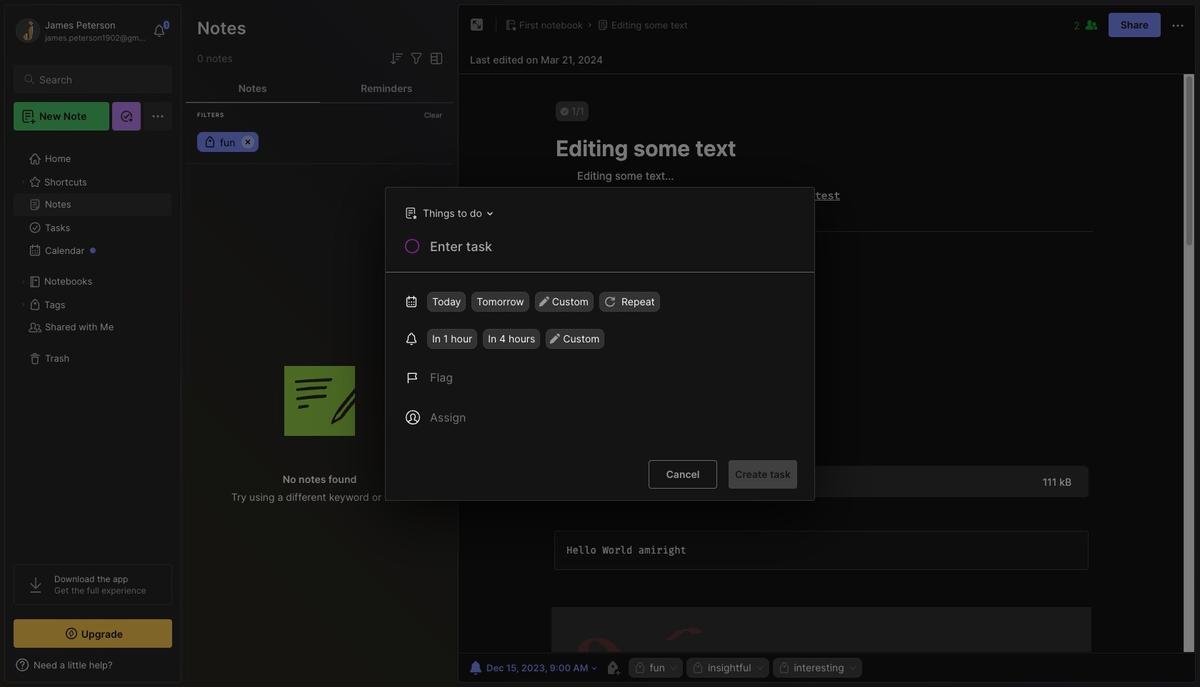 Task type: describe. For each thing, give the bounding box(es) containing it.
add tag image
[[604, 660, 621, 677]]

Note Editor text field
[[459, 74, 1195, 654]]

Search text field
[[39, 73, 159, 86]]

main element
[[0, 0, 186, 688]]

Enter task text field
[[429, 238, 797, 262]]

expand note image
[[469, 16, 486, 34]]



Task type: locate. For each thing, give the bounding box(es) containing it.
note window element
[[458, 4, 1196, 684]]

Go to note or move task field
[[398, 203, 498, 223]]

tab list
[[186, 74, 454, 103]]

None search field
[[39, 71, 159, 88]]

expand notebooks image
[[19, 278, 27, 286]]

expand tags image
[[19, 301, 27, 309]]

none search field inside main element
[[39, 71, 159, 88]]

tree
[[5, 139, 181, 552]]

tree inside main element
[[5, 139, 181, 552]]



Task type: vqa. For each thing, say whether or not it's contained in the screenshot.
'Note Editor' TEXT BOX
yes



